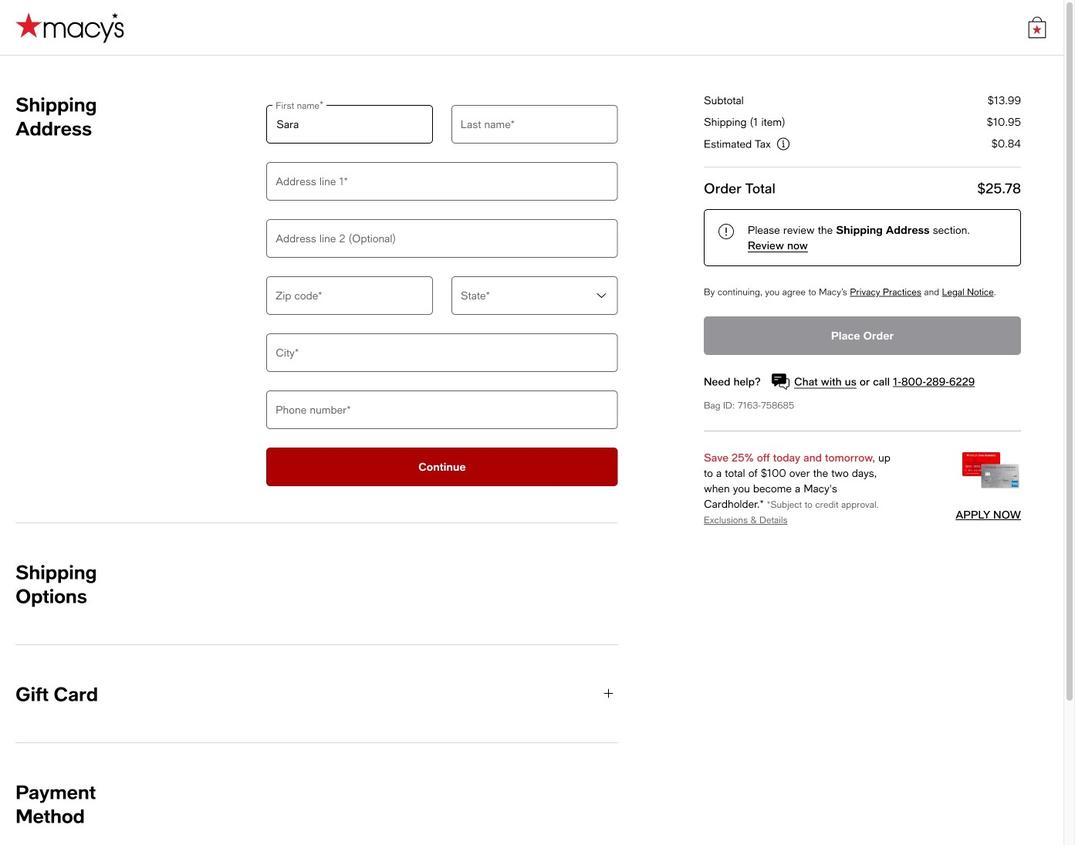 Task type: locate. For each thing, give the bounding box(es) containing it.
  telephone field
[[267, 391, 618, 429]]

  text field
[[267, 105, 433, 144], [452, 105, 618, 144], [267, 162, 618, 201], [267, 219, 618, 258], [267, 276, 433, 315], [267, 334, 618, 372]]



Task type: vqa. For each thing, say whether or not it's contained in the screenshot.
second   text box
yes



Task type: describe. For each thing, give the bounding box(es) containing it.
macy's home image
[[15, 12, 124, 43]]

shopping bag image
[[1027, 17, 1049, 38]]



